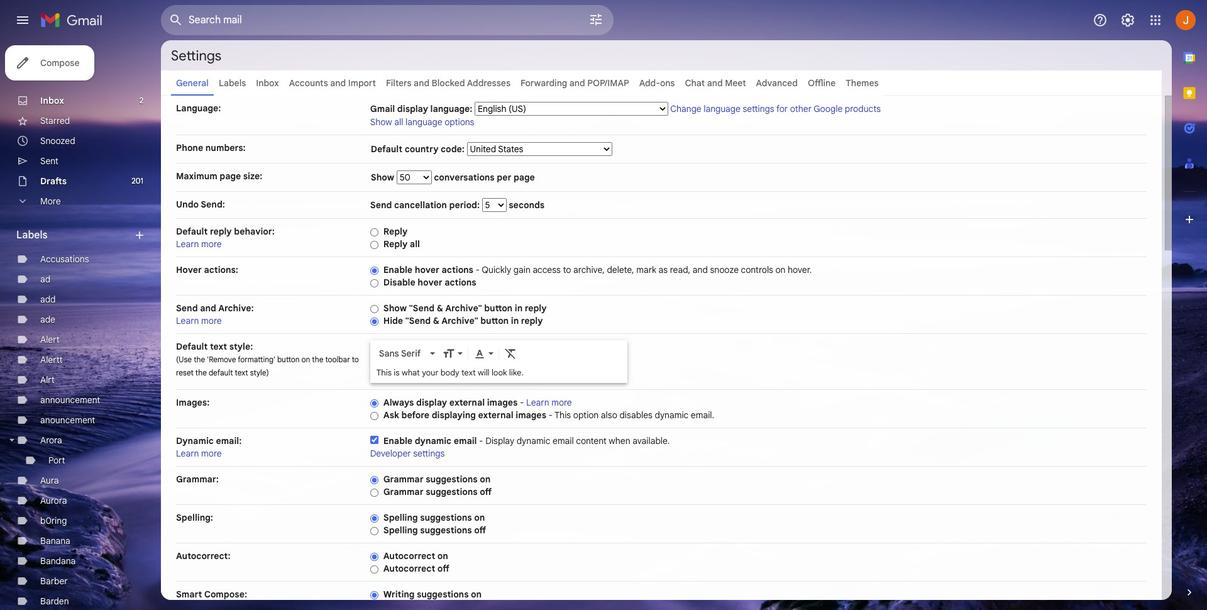 Task type: vqa. For each thing, say whether or not it's contained in the screenshot.
Schwartz
no



Task type: describe. For each thing, give the bounding box(es) containing it.
before
[[402, 409, 430, 421]]

style:
[[229, 341, 253, 352]]

1 horizontal spatial dynamic
[[517, 435, 551, 447]]

show all language options
[[370, 116, 475, 128]]

forwarding and pop/imap
[[521, 77, 629, 89]]

serif
[[401, 348, 421, 359]]

cancellation
[[394, 199, 447, 211]]

send:
[[201, 199, 225, 210]]

undo send:
[[176, 199, 225, 210]]

aurora
[[40, 495, 67, 506]]

more button
[[0, 191, 151, 211]]

learn inside default reply behavior: learn more
[[176, 238, 199, 250]]

accounts and import
[[289, 77, 376, 89]]

send for send cancellation period:
[[370, 199, 392, 211]]

import
[[348, 77, 376, 89]]

options
[[445, 116, 475, 128]]

alertt
[[40, 354, 63, 365]]

dynamic
[[176, 435, 214, 447]]

reply for show "send & archive" button in reply
[[525, 303, 547, 314]]

send cancellation period:
[[370, 199, 482, 211]]

default for default text style: (use the 'remove formatting' button on the toolbar to reset the default text style)
[[176, 341, 208, 352]]

- inside enable dynamic email - display dynamic email content when available. developer settings
[[479, 435, 483, 447]]

archive" for hide
[[442, 315, 478, 326]]

addresses
[[467, 77, 511, 89]]

enable dynamic email - display dynamic email content when available. developer settings
[[370, 435, 670, 459]]

forwarding and pop/imap link
[[521, 77, 629, 89]]

0 vertical spatial images
[[487, 397, 518, 408]]

Spelling suggestions off radio
[[370, 526, 378, 536]]

hover actions:
[[176, 264, 238, 275]]

default for default reply behavior: learn more
[[176, 226, 208, 237]]

read,
[[670, 264, 691, 275]]

conversations per page
[[432, 172, 535, 183]]

formatting options toolbar
[[374, 342, 624, 365]]

all for show
[[395, 116, 403, 128]]

compose button
[[5, 45, 95, 81]]

and for import
[[330, 77, 346, 89]]

in for hide "send & archive" button in reply
[[511, 315, 519, 326]]

the right 'reset'
[[196, 368, 207, 377]]

as
[[659, 264, 668, 275]]

accounts and import link
[[289, 77, 376, 89]]

option
[[573, 409, 599, 421]]

spelling:
[[176, 512, 213, 523]]

body
[[441, 367, 460, 378]]

more
[[40, 196, 61, 207]]

forwarding
[[521, 77, 567, 89]]

google
[[814, 103, 843, 114]]

disables
[[620, 409, 653, 421]]

hover
[[176, 264, 202, 275]]

reset
[[176, 368, 194, 377]]

more inside dynamic email: learn more
[[201, 448, 222, 459]]

Spelling suggestions on radio
[[370, 514, 378, 523]]

products
[[845, 103, 881, 114]]

barden
[[40, 596, 69, 607]]

add link
[[40, 294, 56, 305]]

2 horizontal spatial dynamic
[[655, 409, 689, 421]]

button for hide "send & archive" button in reply
[[481, 315, 509, 326]]

archive,
[[574, 264, 605, 275]]

default text style: (use the 'remove formatting' button on the toolbar to reset the default text style)
[[176, 341, 359, 377]]

1 horizontal spatial text
[[235, 368, 248, 377]]

default for default country code:
[[371, 143, 403, 155]]

undo
[[176, 199, 199, 210]]

archive:
[[218, 303, 254, 314]]

gmail
[[370, 103, 395, 114]]

language:
[[431, 103, 473, 114]]

2 vertical spatial off
[[438, 563, 450, 574]]

all for reply
[[410, 238, 420, 250]]

banana
[[40, 535, 70, 547]]

ade
[[40, 314, 55, 325]]

0 horizontal spatial language
[[406, 116, 443, 128]]

show for show
[[371, 172, 397, 183]]

2 email from the left
[[553, 435, 574, 447]]

bandana link
[[40, 555, 76, 567]]

1 vertical spatial images
[[516, 409, 547, 421]]

0 horizontal spatial dynamic
[[415, 435, 452, 447]]

your
[[422, 367, 439, 378]]

this is what your body text will look like.
[[377, 367, 524, 378]]

offline
[[808, 77, 836, 89]]

learn more link for email:
[[176, 448, 222, 459]]

arora link
[[40, 435, 62, 446]]

201
[[132, 176, 143, 186]]

off for spelling suggestions off
[[474, 525, 486, 536]]

advanced search options image
[[584, 7, 609, 32]]

and for meet
[[707, 77, 723, 89]]

search mail image
[[165, 9, 187, 31]]

language:
[[176, 103, 221, 114]]

starred link
[[40, 115, 70, 126]]

and for pop/imap
[[570, 77, 585, 89]]

labels navigation
[[0, 40, 161, 610]]

Grammar suggestions on radio
[[370, 475, 378, 485]]

gain
[[514, 264, 531, 275]]

remove formatting ‪(⌘\)‬ image
[[504, 347, 517, 360]]

themes
[[846, 77, 879, 89]]

drafts
[[40, 175, 67, 187]]

the right "(use"
[[194, 355, 205, 364]]

Reply radio
[[370, 228, 378, 237]]

Ask before displaying external images radio
[[370, 411, 378, 421]]

- left quickly
[[476, 264, 480, 275]]

display for gmail
[[397, 103, 428, 114]]

maximum
[[176, 170, 217, 182]]

will
[[478, 367, 490, 378]]

Search mail text field
[[189, 14, 553, 26]]

phone
[[176, 142, 203, 153]]

advanced link
[[756, 77, 798, 89]]

Autocorrect on radio
[[370, 552, 378, 562]]

default country code:
[[371, 143, 467, 155]]

& for hide
[[433, 315, 440, 326]]

button for show "send & archive" button in reply
[[484, 303, 513, 314]]

0 horizontal spatial page
[[220, 170, 241, 182]]

learn inside send and archive: learn more
[[176, 315, 199, 326]]

mark
[[637, 264, 657, 275]]

displaying
[[432, 409, 476, 421]]

pop/imap
[[588, 77, 629, 89]]

0 vertical spatial inbox
[[256, 77, 279, 89]]

1 horizontal spatial language
[[704, 103, 741, 114]]

themes link
[[846, 77, 879, 89]]

autocorrect for autocorrect on
[[384, 550, 435, 562]]

for
[[777, 103, 788, 114]]

quickly
[[482, 264, 511, 275]]

grammar suggestions on
[[384, 474, 491, 485]]

spelling suggestions off
[[384, 525, 486, 536]]

controls
[[741, 264, 774, 275]]

and for archive:
[[200, 303, 216, 314]]

actions for enable
[[442, 264, 474, 275]]

suggestions for writing suggestions on
[[417, 589, 469, 600]]

more inside default reply behavior: learn more
[[201, 238, 222, 250]]

sans serif option
[[377, 347, 428, 360]]

& for show
[[437, 303, 443, 314]]

filters and blocked addresses link
[[386, 77, 511, 89]]

banana link
[[40, 535, 70, 547]]

grammar suggestions off
[[384, 486, 492, 497]]

display for always
[[416, 397, 447, 408]]

labels for labels heading at the top left of page
[[16, 229, 48, 242]]

- up ask before displaying external images - this option also disables dynamic email.
[[520, 397, 524, 408]]

snoozed
[[40, 135, 75, 147]]

behavior:
[[234, 226, 275, 237]]

grammar:
[[176, 474, 219, 485]]

change
[[671, 103, 702, 114]]

autocorrect for autocorrect off
[[384, 563, 435, 574]]

drafts link
[[40, 175, 67, 187]]

Show "Send & Archive" button in reply radio
[[370, 304, 378, 314]]

available.
[[633, 435, 670, 447]]

enable for enable dynamic email
[[384, 435, 413, 447]]

hover for enable
[[415, 264, 440, 275]]

more up ask before displaying external images - this option also disables dynamic email.
[[552, 397, 572, 408]]

support image
[[1093, 13, 1108, 28]]

style)
[[250, 368, 269, 377]]

send and archive: learn more
[[176, 303, 254, 326]]

reply inside default reply behavior: learn more
[[210, 226, 232, 237]]



Task type: locate. For each thing, give the bounding box(es) containing it.
other
[[790, 103, 812, 114]]

0 vertical spatial this
[[377, 367, 392, 378]]

1 horizontal spatial to
[[563, 264, 571, 275]]

to
[[563, 264, 571, 275], [352, 355, 359, 364]]

hover up disable hover actions
[[415, 264, 440, 275]]

1 vertical spatial archive"
[[442, 315, 478, 326]]

0 vertical spatial language
[[704, 103, 741, 114]]

smart
[[176, 589, 202, 600]]

default inside default reply behavior: learn more
[[176, 226, 208, 237]]

learn more link down dynamic at the left
[[176, 448, 222, 459]]

reply right 'reply all' radio
[[384, 238, 408, 250]]

1 enable from the top
[[384, 264, 413, 275]]

off
[[480, 486, 492, 497], [474, 525, 486, 536], [438, 563, 450, 574]]

learn up hover
[[176, 238, 199, 250]]

labels right general link
[[219, 77, 246, 89]]

reply up formatting options toolbar
[[521, 315, 543, 326]]

labels
[[219, 77, 246, 89], [16, 229, 48, 242]]

0 horizontal spatial all
[[395, 116, 403, 128]]

- left option
[[549, 409, 553, 421]]

0 vertical spatial reply
[[384, 226, 408, 237]]

2 vertical spatial reply
[[521, 315, 543, 326]]

reply for hide "send & archive" button in reply
[[521, 315, 543, 326]]

suggestions for grammar suggestions on
[[426, 474, 478, 485]]

reply for reply all
[[384, 238, 408, 250]]

actions
[[442, 264, 474, 275], [445, 277, 476, 288]]

learn up ask before displaying external images - this option also disables dynamic email.
[[526, 397, 549, 408]]

add-ons link
[[639, 77, 675, 89]]

0 vertical spatial button
[[484, 303, 513, 314]]

2 spelling from the top
[[384, 525, 418, 536]]

send down hover
[[176, 303, 198, 314]]

0 vertical spatial settings
[[743, 103, 775, 114]]

1 vertical spatial default
[[176, 226, 208, 237]]

writing suggestions on
[[384, 589, 482, 600]]

actions up disable hover actions
[[442, 264, 474, 275]]

this left option
[[555, 409, 571, 421]]

& down show "send & archive" button in reply
[[433, 315, 440, 326]]

'remove
[[207, 355, 236, 364]]

1 horizontal spatial page
[[514, 172, 535, 183]]

0 horizontal spatial settings
[[413, 448, 445, 459]]

settings
[[743, 103, 775, 114], [413, 448, 445, 459]]

change language settings for other google products
[[671, 103, 881, 114]]

send for send and archive: learn more
[[176, 303, 198, 314]]

Grammar suggestions off radio
[[370, 488, 378, 497]]

Enable hover actions radio
[[370, 266, 378, 275]]

to right access
[[563, 264, 571, 275]]

default
[[209, 368, 233, 377]]

add
[[40, 294, 56, 305]]

aurora link
[[40, 495, 67, 506]]

when
[[609, 435, 631, 447]]

more down dynamic at the left
[[201, 448, 222, 459]]

spelling for spelling suggestions off
[[384, 525, 418, 536]]

1 vertical spatial all
[[410, 238, 420, 250]]

learn inside dynamic email: learn more
[[176, 448, 199, 459]]

2 enable from the top
[[384, 435, 413, 447]]

None search field
[[161, 5, 614, 35]]

dynamic left the email.
[[655, 409, 689, 421]]

archive"
[[445, 303, 482, 314], [442, 315, 478, 326]]

barber
[[40, 575, 68, 587]]

the left toolbar
[[312, 355, 324, 364]]

developer
[[370, 448, 411, 459]]

button right formatting' at the left of page
[[277, 355, 300, 364]]

disable hover actions
[[384, 277, 476, 288]]

port
[[48, 455, 65, 466]]

alrt link
[[40, 374, 55, 386]]

0 horizontal spatial labels
[[16, 229, 48, 242]]

learn
[[176, 238, 199, 250], [176, 315, 199, 326], [526, 397, 549, 408], [176, 448, 199, 459]]

2 vertical spatial button
[[277, 355, 300, 364]]

1 vertical spatial button
[[481, 315, 509, 326]]

hide
[[384, 315, 403, 326]]

-
[[476, 264, 480, 275], [520, 397, 524, 408], [549, 409, 553, 421], [479, 435, 483, 447]]

0 vertical spatial grammar
[[384, 474, 424, 485]]

1 vertical spatial this
[[555, 409, 571, 421]]

autocorrect off
[[384, 563, 450, 574]]

1 spelling from the top
[[384, 512, 418, 523]]

suggestions for spelling suggestions off
[[420, 525, 472, 536]]

2 vertical spatial default
[[176, 341, 208, 352]]

sent
[[40, 155, 58, 167]]

to right toolbar
[[352, 355, 359, 364]]

spelling right the "spelling suggestions on" option
[[384, 512, 418, 523]]

external up displaying
[[450, 397, 485, 408]]

and right read, on the top right
[[693, 264, 708, 275]]

reply down access
[[525, 303, 547, 314]]

display up the show all language options
[[397, 103, 428, 114]]

0 horizontal spatial to
[[352, 355, 359, 364]]

and right filters
[[414, 77, 430, 89]]

reply up reply all
[[384, 226, 408, 237]]

archive" down show "send & archive" button in reply
[[442, 315, 478, 326]]

1 horizontal spatial settings
[[743, 103, 775, 114]]

"send right hide
[[405, 315, 431, 326]]

0 vertical spatial send
[[370, 199, 392, 211]]

2 reply from the top
[[384, 238, 408, 250]]

reply for reply
[[384, 226, 408, 237]]

0 vertical spatial "send
[[409, 303, 435, 314]]

in down gain
[[515, 303, 523, 314]]

to inside default text style: (use the 'remove formatting' button on the toolbar to reset the default text style)
[[352, 355, 359, 364]]

settings inside enable dynamic email - display dynamic email content when available. developer settings
[[413, 448, 445, 459]]

"send
[[409, 303, 435, 314], [405, 315, 431, 326]]

in for show "send & archive" button in reply
[[515, 303, 523, 314]]

inbox
[[256, 77, 279, 89], [40, 95, 64, 106]]

labels heading
[[16, 229, 133, 242]]

sent link
[[40, 155, 58, 167]]

autocorrect on
[[384, 550, 448, 562]]

spelling right spelling suggestions off radio
[[384, 525, 418, 536]]

inbox up starred
[[40, 95, 64, 106]]

grammar for grammar suggestions on
[[384, 474, 424, 485]]

external down the always display external images - learn more
[[478, 409, 514, 421]]

"send for hide
[[405, 315, 431, 326]]

accusations link
[[40, 253, 89, 265]]

inbox inside labels 'navigation'
[[40, 95, 64, 106]]

1 vertical spatial to
[[352, 355, 359, 364]]

1 vertical spatial autocorrect
[[384, 563, 435, 574]]

aura
[[40, 475, 59, 486]]

starred
[[40, 115, 70, 126]]

suggestions up grammar suggestions off
[[426, 474, 478, 485]]

show for show "send & archive" button in reply
[[384, 303, 407, 314]]

grammar
[[384, 474, 424, 485], [384, 486, 424, 497]]

autocorrect down autocorrect on
[[384, 563, 435, 574]]

1 horizontal spatial inbox
[[256, 77, 279, 89]]

show up hide
[[384, 303, 407, 314]]

snooze
[[710, 264, 739, 275]]

also
[[601, 409, 618, 421]]

0 vertical spatial in
[[515, 303, 523, 314]]

suggestions for grammar suggestions off
[[426, 486, 478, 497]]

more up hover actions:
[[201, 238, 222, 250]]

chat
[[685, 77, 705, 89]]

maximum page size:
[[176, 170, 263, 182]]

0 horizontal spatial text
[[210, 341, 227, 352]]

Autocorrect off radio
[[370, 565, 378, 574]]

1 horizontal spatial this
[[555, 409, 571, 421]]

0 vertical spatial labels
[[219, 77, 246, 89]]

gmail image
[[40, 8, 109, 33]]

and left pop/imap
[[570, 77, 585, 89]]

reply
[[384, 226, 408, 237], [384, 238, 408, 250]]

dynamic up developer settings link
[[415, 435, 452, 447]]

1 reply from the top
[[384, 226, 408, 237]]

0 vertical spatial show
[[370, 116, 392, 128]]

0 vertical spatial display
[[397, 103, 428, 114]]

is
[[394, 367, 400, 378]]

spelling
[[384, 512, 418, 523], [384, 525, 418, 536]]

enable inside enable dynamic email - display dynamic email content when available. developer settings
[[384, 435, 413, 447]]

1 vertical spatial grammar
[[384, 486, 424, 497]]

reply down send:
[[210, 226, 232, 237]]

archive" up hide "send & archive" button in reply
[[445, 303, 482, 314]]

1 vertical spatial labels
[[16, 229, 48, 242]]

button inside default text style: (use the 'remove formatting' button on the toolbar to reset the default text style)
[[277, 355, 300, 364]]

show
[[370, 116, 392, 128], [371, 172, 397, 183], [384, 303, 407, 314]]

email down displaying
[[454, 435, 477, 447]]

show all language options link
[[370, 116, 475, 128]]

main menu image
[[15, 13, 30, 28]]

dynamic email: learn more
[[176, 435, 242, 459]]

1 vertical spatial "send
[[405, 315, 431, 326]]

general link
[[176, 77, 209, 89]]

autocorrect:
[[176, 550, 231, 562]]

show down gmail
[[370, 116, 392, 128]]

actions for disable
[[445, 277, 476, 288]]

learn up "(use"
[[176, 315, 199, 326]]

and right chat
[[707, 77, 723, 89]]

1 vertical spatial reply
[[384, 238, 408, 250]]

autocorrect up 'autocorrect off'
[[384, 550, 435, 562]]

display up before
[[416, 397, 447, 408]]

more inside send and archive: learn more
[[201, 315, 222, 326]]

1 autocorrect from the top
[[384, 550, 435, 562]]

Always display external images radio
[[370, 399, 378, 408]]

0 vertical spatial hover
[[415, 264, 440, 275]]

1 vertical spatial settings
[[413, 448, 445, 459]]

labels down more
[[16, 229, 48, 242]]

1 vertical spatial hover
[[418, 277, 443, 288]]

0 vertical spatial inbox link
[[256, 77, 279, 89]]

1 vertical spatial display
[[416, 397, 447, 408]]

0 vertical spatial actions
[[442, 264, 474, 275]]

1 vertical spatial language
[[406, 116, 443, 128]]

chat and meet
[[685, 77, 746, 89]]

1 vertical spatial reply
[[525, 303, 547, 314]]

grammar down developer settings link
[[384, 474, 424, 485]]

show for show all language options
[[370, 116, 392, 128]]

1 horizontal spatial send
[[370, 199, 392, 211]]

gmail display language:
[[370, 103, 473, 114]]

and left import
[[330, 77, 346, 89]]

default left country
[[371, 143, 403, 155]]

language down gmail display language:
[[406, 116, 443, 128]]

default
[[371, 143, 403, 155], [176, 226, 208, 237], [176, 341, 208, 352]]

archive" for show
[[445, 303, 482, 314]]

learn more link for reply
[[176, 238, 222, 250]]

off down grammar suggestions on
[[480, 486, 492, 497]]

1 vertical spatial in
[[511, 315, 519, 326]]

1 email from the left
[[454, 435, 477, 447]]

Disable hover actions radio
[[370, 279, 378, 288]]

in
[[515, 303, 523, 314], [511, 315, 519, 326]]

labels inside labels 'navigation'
[[16, 229, 48, 242]]

0 vertical spatial archive"
[[445, 303, 482, 314]]

ask before displaying external images - this option also disables dynamic email.
[[384, 409, 715, 421]]

ad
[[40, 274, 50, 285]]

0 horizontal spatial inbox
[[40, 95, 64, 106]]

meet
[[725, 77, 746, 89]]

0 vertical spatial autocorrect
[[384, 550, 435, 562]]

images up enable dynamic email - display dynamic email content when available. developer settings
[[516, 409, 547, 421]]

button down show "send & archive" button in reply
[[481, 315, 509, 326]]

labels for labels link
[[219, 77, 246, 89]]

anouncement
[[40, 414, 95, 426]]

hover right disable
[[418, 277, 443, 288]]

dynamic down ask before displaying external images - this option also disables dynamic email.
[[517, 435, 551, 447]]

button
[[484, 303, 513, 314], [481, 315, 509, 326], [277, 355, 300, 364]]

reply
[[210, 226, 232, 237], [525, 303, 547, 314], [521, 315, 543, 326]]

all down gmail
[[395, 116, 403, 128]]

delete,
[[607, 264, 634, 275]]

2 horizontal spatial text
[[462, 367, 476, 378]]

this
[[377, 367, 392, 378], [555, 409, 571, 421]]

0 horizontal spatial email
[[454, 435, 477, 447]]

suggestions down the spelling suggestions on
[[420, 525, 472, 536]]

2 grammar from the top
[[384, 486, 424, 497]]

off for grammar suggestions off
[[480, 486, 492, 497]]

0 vertical spatial &
[[437, 303, 443, 314]]

1 vertical spatial show
[[371, 172, 397, 183]]

text left style)
[[235, 368, 248, 377]]

0 vertical spatial to
[[563, 264, 571, 275]]

button up hide "send & archive" button in reply
[[484, 303, 513, 314]]

code:
[[441, 143, 465, 155]]

suggestions down 'autocorrect off'
[[417, 589, 469, 600]]

learn down dynamic at the left
[[176, 448, 199, 459]]

1 horizontal spatial inbox link
[[256, 77, 279, 89]]

inbox link up starred
[[40, 95, 64, 106]]

default inside default text style: (use the 'remove formatting' button on the toolbar to reset the default text style)
[[176, 341, 208, 352]]

"send down disable hover actions
[[409, 303, 435, 314]]

0 vertical spatial off
[[480, 486, 492, 497]]

images down the look
[[487, 397, 518, 408]]

country
[[405, 143, 439, 155]]

1 vertical spatial off
[[474, 525, 486, 536]]

inbox link
[[256, 77, 279, 89], [40, 95, 64, 106]]

1 horizontal spatial labels
[[219, 77, 246, 89]]

page right 'per'
[[514, 172, 535, 183]]

settings
[[171, 47, 221, 64]]

enable for enable hover actions
[[384, 264, 413, 275]]

on inside default text style: (use the 'remove formatting' button on the toolbar to reset the default text style)
[[302, 355, 310, 364]]

and for blocked
[[414, 77, 430, 89]]

1 vertical spatial &
[[433, 315, 440, 326]]

b0ring
[[40, 515, 67, 526]]

ons
[[660, 77, 675, 89]]

1 vertical spatial enable
[[384, 435, 413, 447]]

settings image
[[1121, 13, 1136, 28]]

add-
[[639, 77, 660, 89]]

spelling for spelling suggestions on
[[384, 512, 418, 523]]

hover for disable
[[418, 277, 443, 288]]

page left size:
[[220, 170, 241, 182]]

& up hide "send & archive" button in reply
[[437, 303, 443, 314]]

settings left 'for'
[[743, 103, 775, 114]]

email:
[[216, 435, 242, 447]]

None checkbox
[[370, 436, 378, 444]]

images
[[487, 397, 518, 408], [516, 409, 547, 421]]

actions up show "send & archive" button in reply
[[445, 277, 476, 288]]

suggestions
[[426, 474, 478, 485], [426, 486, 478, 497], [420, 512, 472, 523], [420, 525, 472, 536], [417, 589, 469, 600]]

grammar for grammar suggestions off
[[384, 486, 424, 497]]

1 vertical spatial inbox link
[[40, 95, 64, 106]]

learn more link up ask before displaying external images - this option also disables dynamic email.
[[526, 397, 572, 408]]

learn more link up hover actions:
[[176, 238, 222, 250]]

in up remove formatting ‪(⌘\)‬ icon
[[511, 315, 519, 326]]

0 vertical spatial reply
[[210, 226, 232, 237]]

and inside send and archive: learn more
[[200, 303, 216, 314]]

suggestions up spelling suggestions off
[[420, 512, 472, 523]]

aura link
[[40, 475, 59, 486]]

1 horizontal spatial email
[[553, 435, 574, 447]]

settings up grammar suggestions on
[[413, 448, 445, 459]]

more down archive:
[[201, 315, 222, 326]]

1 vertical spatial send
[[176, 303, 198, 314]]

0 vertical spatial default
[[371, 143, 403, 155]]

- left display
[[479, 435, 483, 447]]

ade link
[[40, 314, 55, 325]]

spelling suggestions on
[[384, 512, 485, 523]]

0 horizontal spatial this
[[377, 367, 392, 378]]

Writing suggestions on radio
[[370, 590, 378, 600]]

tab list
[[1172, 40, 1208, 565]]

inbox right labels link
[[256, 77, 279, 89]]

general
[[176, 77, 209, 89]]

2 autocorrect from the top
[[384, 563, 435, 574]]

0 horizontal spatial send
[[176, 303, 198, 314]]

suggestions for spelling suggestions on
[[420, 512, 472, 523]]

1 vertical spatial spelling
[[384, 525, 418, 536]]

1 vertical spatial external
[[478, 409, 514, 421]]

email.
[[691, 409, 715, 421]]

announcement
[[40, 394, 100, 406]]

smart compose:
[[176, 589, 247, 600]]

1 horizontal spatial all
[[410, 238, 420, 250]]

enable hover actions - quickly gain access to archive, delete, mark as read, and snooze controls on hover.
[[384, 264, 812, 275]]

enable up developer
[[384, 435, 413, 447]]

show down default country code:
[[371, 172, 397, 183]]

email left content
[[553, 435, 574, 447]]

all down 'cancellation'
[[410, 238, 420, 250]]

learn more link down archive:
[[176, 315, 222, 326]]

Hide "Send & Archive" button in reply radio
[[370, 317, 378, 326]]

alert link
[[40, 334, 60, 345]]

conversations
[[434, 172, 495, 183]]

0 vertical spatial all
[[395, 116, 403, 128]]

0 vertical spatial spelling
[[384, 512, 418, 523]]

0 vertical spatial external
[[450, 397, 485, 408]]

1 vertical spatial actions
[[445, 277, 476, 288]]

sans serif
[[379, 348, 421, 359]]

text up 'remove
[[210, 341, 227, 352]]

0 horizontal spatial inbox link
[[40, 95, 64, 106]]

"send for show
[[409, 303, 435, 314]]

filters and blocked addresses
[[386, 77, 511, 89]]

2 vertical spatial show
[[384, 303, 407, 314]]

advanced
[[756, 77, 798, 89]]

phone numbers:
[[176, 142, 246, 153]]

default up "(use"
[[176, 341, 208, 352]]

look
[[492, 367, 507, 378]]

dynamic
[[655, 409, 689, 421], [415, 435, 452, 447], [517, 435, 551, 447]]

grammar right grammar suggestions off radio
[[384, 486, 424, 497]]

off down the spelling suggestions on
[[474, 525, 486, 536]]

inbox link right labels link
[[256, 77, 279, 89]]

learn more link for and
[[176, 315, 222, 326]]

suggestions down grammar suggestions on
[[426, 486, 478, 497]]

Reply all radio
[[370, 240, 378, 250]]

send inside send and archive: learn more
[[176, 303, 198, 314]]

language down the chat and meet
[[704, 103, 741, 114]]

default down undo
[[176, 226, 208, 237]]

1 grammar from the top
[[384, 474, 424, 485]]

0 vertical spatial enable
[[384, 264, 413, 275]]

text left will on the bottom left of the page
[[462, 367, 476, 378]]

ad link
[[40, 274, 50, 285]]

enable up disable
[[384, 264, 413, 275]]

off up writing suggestions on at the left
[[438, 563, 450, 574]]

b0ring link
[[40, 515, 67, 526]]

this left is
[[377, 367, 392, 378]]

1 vertical spatial inbox
[[40, 95, 64, 106]]

and left archive:
[[200, 303, 216, 314]]



